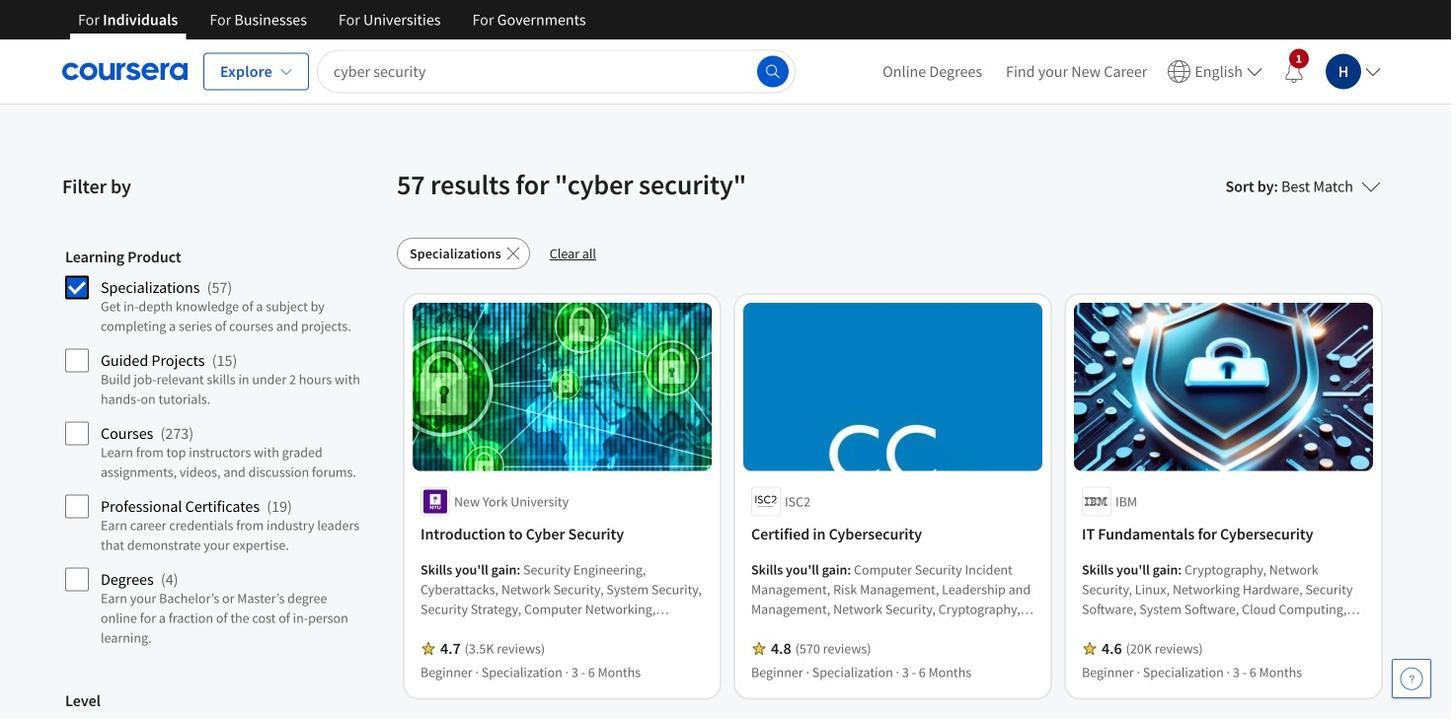 Task type: vqa. For each thing, say whether or not it's contained in the screenshot.
the partners for Media
no



Task type: describe. For each thing, give the bounding box(es) containing it.
(4.8 stars) element
[[771, 639, 792, 659]]

coursera image
[[62, 56, 188, 87]]

banner navigation
[[62, 0, 602, 40]]

What do you want to learn? text field
[[317, 50, 796, 93]]



Task type: locate. For each thing, give the bounding box(es) containing it.
menu
[[871, 40, 1389, 104]]

help center image
[[1400, 668, 1424, 691]]

group
[[65, 247, 361, 660]]

None search field
[[317, 50, 796, 93]]

(4.7 stars) element
[[440, 639, 461, 659]]

(4.6 stars) element
[[1102, 639, 1122, 659]]



